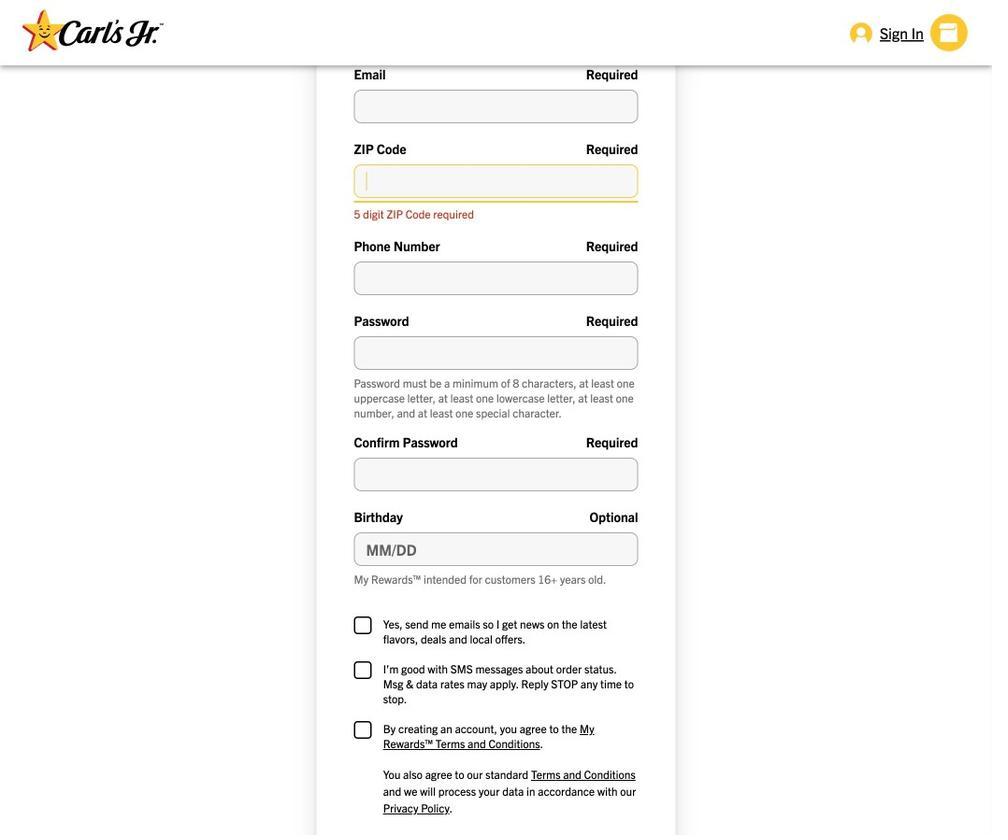 Task type: locate. For each thing, give the bounding box(es) containing it.
size  md image
[[850, 22, 872, 44]]

carlsjr logo image
[[22, 9, 164, 51]]

navigate to bag image
[[930, 14, 968, 51]]



